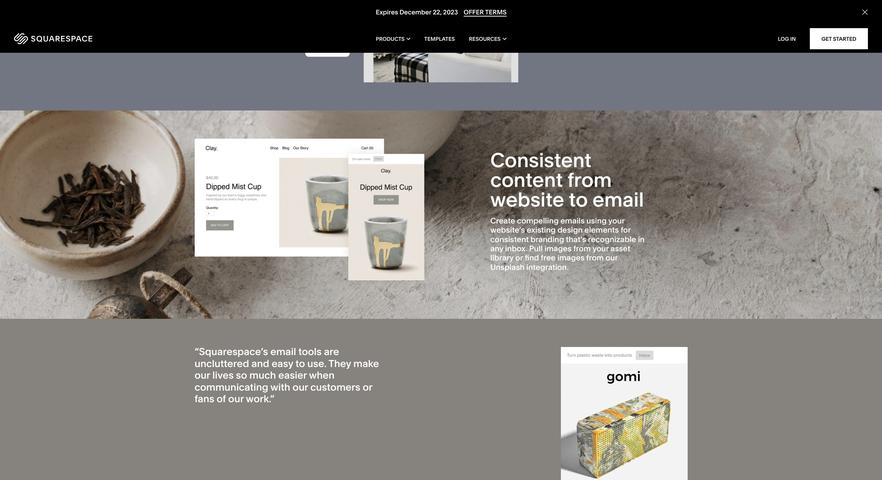 Task type: describe. For each thing, give the bounding box(es) containing it.
integration.
[[527, 263, 569, 272]]

gomi website image
[[561, 348, 688, 481]]

consistent content from website to email
[[491, 148, 644, 212]]

uncluttered
[[195, 358, 249, 370]]

or inside "squarespace's email tools are uncluttered and easy to use. they make our lives so much easier when communicating with our customers or fans of our work."
[[363, 382, 373, 393]]

templates
[[425, 35, 455, 42]]

library
[[491, 254, 514, 263]]

email inside consistent content from website to email
[[593, 188, 644, 212]]

find
[[525, 254, 539, 263]]

use.
[[308, 358, 327, 370]]

log             in
[[778, 35, 796, 42]]

with
[[271, 382, 290, 393]]

toolbar buttons ui image
[[305, 0, 350, 57]]

squarespace logo image
[[14, 33, 92, 44]]

our left the lives
[[195, 370, 210, 382]]

images down that's
[[558, 254, 585, 263]]

for
[[621, 226, 631, 235]]

content
[[491, 168, 563, 192]]

inbox.
[[505, 244, 528, 254]]

from inside consistent content from website to email
[[568, 168, 612, 192]]

easier
[[278, 370, 307, 382]]

resources
[[469, 35, 501, 42]]

templates link
[[425, 25, 455, 53]]

emails
[[561, 216, 585, 226]]

consistent
[[491, 235, 529, 244]]

resources button
[[469, 25, 507, 53]]

to inside consistent content from website to email
[[569, 188, 588, 212]]

in
[[638, 235, 645, 244]]

make
[[354, 358, 379, 370]]

create compelling emails using your website's existing design elements for consistent branding that's recognizable in any inbox. pull images from your asset library or find free images from our unsplash integration.
[[491, 216, 645, 272]]

products button
[[376, 25, 411, 53]]

website
[[491, 188, 565, 212]]

in
[[791, 35, 796, 42]]

much
[[250, 370, 276, 382]]

or inside create compelling emails using your website's existing design elements for consistent branding that's recognizable in any inbox. pull images from your asset library or find free images from our unsplash integration.
[[516, 254, 523, 263]]

are
[[324, 346, 339, 358]]

existing
[[527, 226, 556, 235]]

website and mobile email ui selling cup image
[[195, 139, 434, 291]]

"squarespace's email tools are uncluttered and easy to use. they make our lives so much easier when communicating with our customers or fans of our work."
[[195, 346, 379, 405]]

started
[[834, 35, 857, 42]]

fans
[[195, 393, 214, 405]]

design
[[558, 226, 583, 235]]

free
[[541, 254, 556, 263]]

offer
[[464, 8, 484, 16]]

our right of
[[228, 393, 244, 405]]

compelling
[[517, 216, 559, 226]]

elements
[[585, 226, 619, 235]]

so
[[236, 370, 247, 382]]

branding
[[531, 235, 565, 244]]

2023
[[443, 8, 458, 16]]

expires
[[376, 8, 398, 16]]



Task type: vqa. For each thing, say whether or not it's contained in the screenshot.
Cole
no



Task type: locate. For each thing, give the bounding box(es) containing it.
or
[[516, 254, 523, 263], [363, 382, 373, 393]]

1 horizontal spatial or
[[516, 254, 523, 263]]

to left use. at bottom
[[296, 358, 305, 370]]

or left find
[[516, 254, 523, 263]]

22,
[[433, 8, 442, 16]]

work."
[[246, 393, 275, 405]]

get
[[822, 35, 832, 42]]

december
[[400, 8, 431, 16]]

your up recognizable
[[609, 216, 625, 226]]

images
[[545, 244, 572, 254], [558, 254, 585, 263]]

"squarespace's
[[195, 346, 268, 358]]

using
[[587, 216, 607, 226]]

and
[[252, 358, 270, 370]]

offer terms link
[[464, 8, 507, 17]]

images up integration.
[[545, 244, 572, 254]]

unsplash
[[491, 263, 525, 272]]

they
[[329, 358, 351, 370]]

0 vertical spatial or
[[516, 254, 523, 263]]

our down recognizable
[[606, 254, 618, 263]]

customers
[[311, 382, 361, 393]]

create
[[491, 216, 516, 226]]

our right "with"
[[293, 382, 308, 393]]

0 horizontal spatial email
[[271, 346, 296, 358]]

lives
[[213, 370, 234, 382]]

to up emails
[[569, 188, 588, 212]]

email up using
[[593, 188, 644, 212]]

email up easier
[[271, 346, 296, 358]]

get started
[[822, 35, 857, 42]]

terms
[[485, 8, 507, 16]]

log             in link
[[778, 35, 796, 42]]

email inside "squarespace's email tools are uncluttered and easy to use. they make our lives so much easier when communicating with our customers or fans of our work."
[[271, 346, 296, 358]]

1 vertical spatial or
[[363, 382, 373, 393]]

or down make
[[363, 382, 373, 393]]

asset
[[611, 244, 631, 254]]

offer terms
[[464, 8, 507, 16]]

email body ui image
[[364, 0, 519, 82]]

communicating
[[195, 382, 268, 393]]

1 vertical spatial to
[[296, 358, 305, 370]]

expires december 22, 2023
[[376, 8, 458, 16]]

0 vertical spatial email
[[593, 188, 644, 212]]

recognizable
[[588, 235, 637, 244]]

pull
[[529, 244, 543, 254]]

email
[[593, 188, 644, 212], [271, 346, 296, 358]]

1 vertical spatial your
[[593, 244, 609, 254]]

0 vertical spatial your
[[609, 216, 625, 226]]

our inside create compelling emails using your website's existing design elements for consistent branding that's recognizable in any inbox. pull images from your asset library or find free images from our unsplash integration.
[[606, 254, 618, 263]]

1 horizontal spatial email
[[593, 188, 644, 212]]

tools
[[299, 346, 322, 358]]

any
[[491, 244, 504, 254]]

to inside "squarespace's email tools are uncluttered and easy to use. they make our lives so much easier when communicating with our customers or fans of our work."
[[296, 358, 305, 370]]

log
[[778, 35, 790, 42]]

our
[[606, 254, 618, 263], [195, 370, 210, 382], [293, 382, 308, 393], [228, 393, 244, 405]]

1 horizontal spatial to
[[569, 188, 588, 212]]

squarespace logo link
[[14, 33, 185, 44]]

website's
[[491, 226, 525, 235]]

get started link
[[811, 28, 869, 49]]

to
[[569, 188, 588, 212], [296, 358, 305, 370]]

1 vertical spatial email
[[271, 346, 296, 358]]

0 vertical spatial to
[[569, 188, 588, 212]]

clay cup shop background image
[[0, 111, 883, 319]]

when
[[309, 370, 335, 382]]

0 horizontal spatial or
[[363, 382, 373, 393]]

of
[[217, 393, 226, 405]]

easy
[[272, 358, 293, 370]]

from
[[568, 168, 612, 192], [574, 244, 591, 254], [587, 254, 604, 263]]

that's
[[566, 235, 587, 244]]

products
[[376, 35, 405, 42]]

0 horizontal spatial to
[[296, 358, 305, 370]]

consistent
[[491, 148, 592, 172]]

your
[[609, 216, 625, 226], [593, 244, 609, 254]]

your down 'elements'
[[593, 244, 609, 254]]



